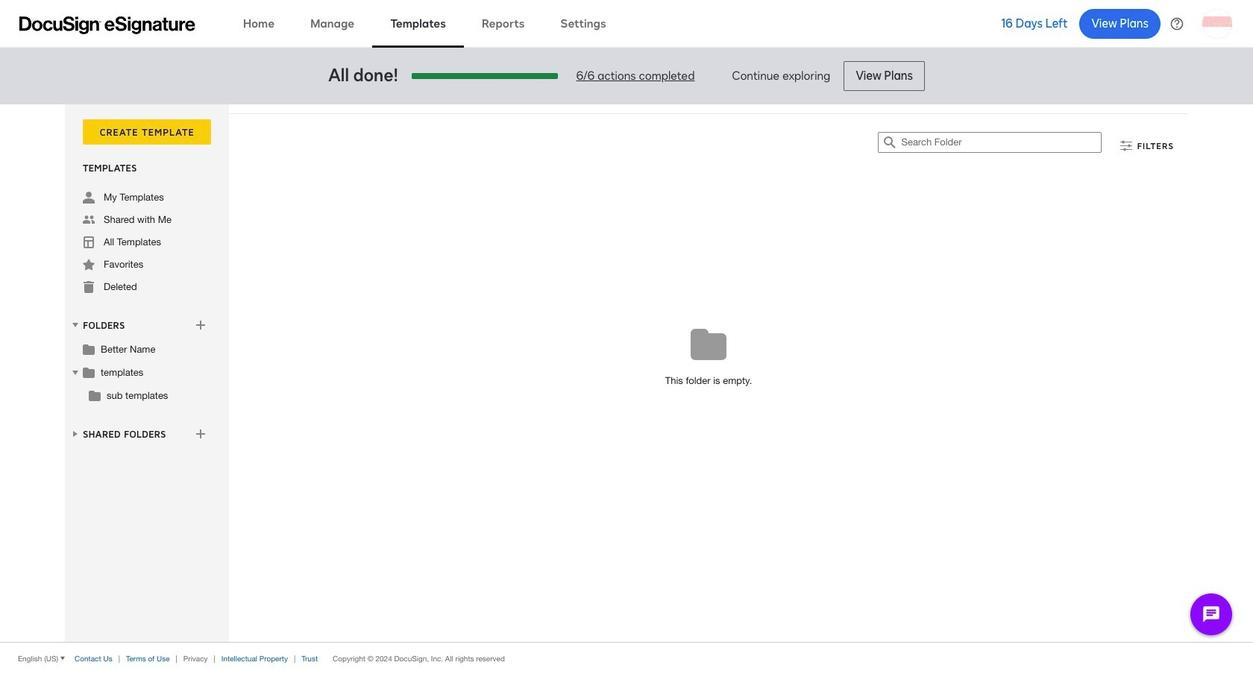 Task type: describe. For each thing, give the bounding box(es) containing it.
2 folder image from the top
[[83, 366, 95, 378]]

your uploaded profile image image
[[1203, 9, 1233, 38]]

user image
[[83, 192, 95, 204]]

secondary navigation region
[[65, 104, 1193, 643]]

star filled image
[[83, 259, 95, 271]]

trash image
[[83, 281, 95, 293]]

templates image
[[83, 237, 95, 249]]



Task type: locate. For each thing, give the bounding box(es) containing it.
folder image
[[83, 343, 95, 355], [83, 366, 95, 378]]

Search Folder text field
[[902, 133, 1102, 152]]

1 folder image from the top
[[83, 343, 95, 355]]

folder image
[[89, 390, 101, 402]]

more info region
[[0, 643, 1254, 675]]

view folders image
[[69, 319, 81, 331]]

shared image
[[83, 214, 95, 226]]

0 vertical spatial folder image
[[83, 343, 95, 355]]

1 vertical spatial folder image
[[83, 366, 95, 378]]

docusign esignature image
[[19, 16, 196, 34]]

view shared folders image
[[69, 428, 81, 440]]



Task type: vqa. For each thing, say whether or not it's contained in the screenshot.
the Generic Name 'image'
no



